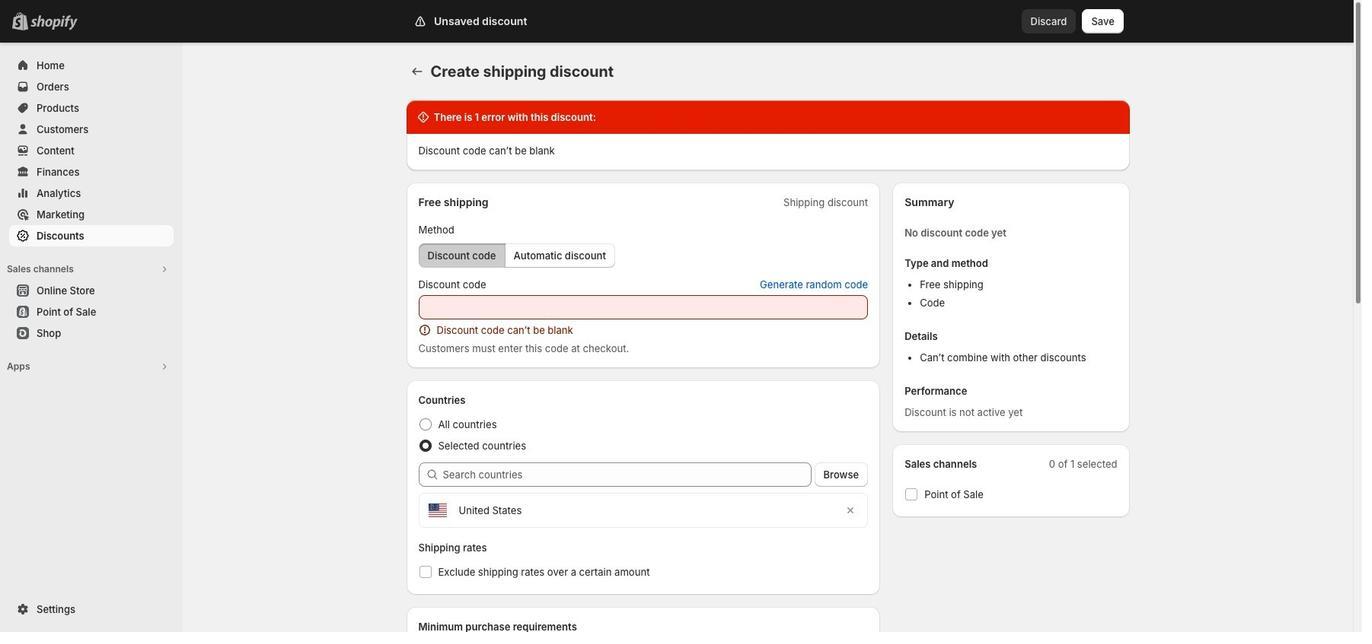 Task type: locate. For each thing, give the bounding box(es) containing it.
None text field
[[418, 295, 868, 320]]



Task type: vqa. For each thing, say whether or not it's contained in the screenshot.
the rightmost Products
no



Task type: describe. For each thing, give the bounding box(es) containing it.
shopify image
[[30, 15, 78, 30]]

Search countries text field
[[443, 463, 811, 487]]



